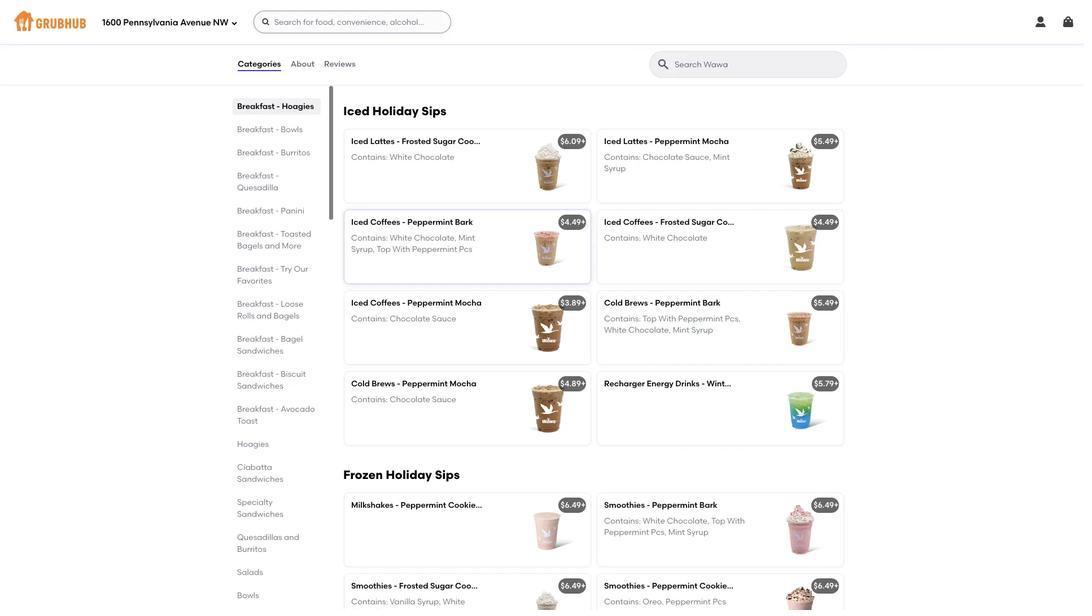 Task type: describe. For each thing, give the bounding box(es) containing it.
biscuit
[[281, 370, 306, 379]]

smoothies - frosted sugar cookie
[[351, 581, 483, 591]]

breakfast - panini
[[237, 206, 305, 216]]

syrup for cold brews - peppermint bark
[[692, 326, 714, 335]]

specialty sandwiches
[[237, 498, 284, 519]]

contains: white chocolate, mint syrup, top with peppermint pcs
[[351, 233, 475, 254]]

1 horizontal spatial hoagies
[[282, 102, 314, 111]]

mint inside contains: white chocolate, top with peppermint pcs, mint syrup
[[669, 528, 685, 537]]

chocolate, for steamers - peppermint bark
[[414, 31, 457, 41]]

breakfast for breakfast - panini
[[237, 206, 274, 216]]

$4.89 +
[[561, 379, 586, 388]]

frozen holiday sips
[[344, 468, 460, 482]]

iced coffees - peppermint bark
[[351, 217, 473, 227]]

bowls tab
[[237, 590, 316, 602]]

contains: top with peppermint pcs, white chocolate, mint syrup
[[605, 314, 741, 335]]

contains: for smoothies - frosted sugar cookie
[[351, 597, 388, 607]]

iced for iced coffees - peppermint bark
[[351, 217, 369, 227]]

milkshakes
[[351, 500, 394, 510]]

breakfast - bowls
[[237, 125, 303, 134]]

white for smoothies - peppermint bark
[[643, 516, 666, 526]]

coffees for iced coffees - frosted sugar cookie
[[624, 217, 654, 227]]

iced for iced coffees - peppermint mocha
[[351, 298, 369, 308]]

with inside contains: top with peppermint pcs, white chocolate, mint syrup
[[659, 314, 677, 324]]

quesadillas and burritos
[[237, 533, 299, 554]]

and inside the quesadillas and burritos
[[284, 533, 299, 542]]

burritos for breakfast - burritos
[[281, 148, 310, 158]]

oreo,
[[643, 597, 664, 607]]

breakfast - hoagies tab
[[237, 101, 316, 112]]

syrup for smoothies - peppermint bark
[[687, 528, 709, 537]]

milkshakes - peppermint cookies & cream
[[351, 500, 516, 510]]

$6.49 + for smoothies - peppermint cookies & cream
[[814, 581, 839, 591]]

sandwiches inside tab
[[237, 510, 284, 519]]

sauce for cold brews - peppermint mocha
[[432, 395, 457, 404]]

& for smoothies - peppermint cookies & cream
[[733, 581, 739, 591]]

- inside breakfast - quesadilla
[[276, 171, 279, 181]]

smoothies - peppermint bark
[[605, 500, 718, 510]]

sips for iced holiday sips
[[422, 104, 447, 118]]

$6.09
[[561, 136, 581, 146]]

- inside the breakfast - loose rolls and bagels
[[276, 299, 279, 309]]

quesadilla
[[237, 183, 279, 193]]

1 horizontal spatial svg image
[[261, 18, 270, 27]]

iced for iced coffees - frosted sugar cookie
[[605, 217, 622, 227]]

reviews
[[324, 59, 356, 69]]

contains: for iced coffees - peppermint bark
[[351, 233, 388, 243]]

$4.49 + for iced coffees - peppermint bark
[[561, 217, 586, 227]]

contains: for iced coffees - frosted sugar cookie
[[605, 233, 641, 243]]

quesadillas
[[237, 533, 282, 542]]

iced coffees - peppermint mocha image
[[506, 291, 591, 364]]

mint inside contains: top with peppermint pcs, white chocolate, mint syrup
[[673, 326, 690, 335]]

1 vertical spatial hoagies
[[237, 440, 269, 449]]

syrup inside 'contains: chocolate sauce, mint syrup'
[[605, 164, 626, 174]]

panini
[[281, 206, 305, 216]]

smoothies - peppermint bark image
[[759, 493, 844, 566]]

breakfast - loose rolls and bagels
[[237, 299, 304, 321]]

cookies for milkshakes - peppermint cookies & cream
[[448, 500, 480, 510]]

contains: vanilla syrup, white chocolate
[[351, 597, 465, 610]]

$5.79 +
[[815, 379, 839, 388]]

iced holiday sips
[[344, 104, 447, 118]]

mocha for iced coffees - peppermint mocha
[[455, 298, 482, 308]]

$6.49 + for smoothies - peppermint bark
[[814, 500, 839, 510]]

1 svg image from the left
[[1035, 15, 1048, 29]]

iced lattes - peppermint mocha
[[605, 136, 729, 146]]

$5.49 for contains: chocolate sauce, mint syrup
[[814, 136, 835, 146]]

breakfast for breakfast - bowls
[[237, 125, 274, 134]]

contains: for iced lattes - frosted sugar cookie
[[351, 152, 388, 162]]

specialty
[[237, 498, 273, 507]]

breakfast for breakfast - biscuit sandwiches
[[237, 370, 274, 379]]

chocolate inside 'contains: chocolate sauce, mint syrup'
[[643, 152, 684, 162]]

2 vertical spatial sugar
[[430, 581, 454, 591]]

reviews button
[[324, 44, 356, 85]]

$6.49 for smoothies - peppermint cookies & cream
[[814, 581, 835, 591]]

peppermint inside contains: white chocolate, mint syrup, top with peppermint pcs
[[412, 245, 457, 254]]

energy
[[647, 379, 674, 388]]

cold for cold brews - peppermint bark
[[605, 298, 623, 308]]

with inside contains: white chocolate, top with peppermint pcs
[[475, 31, 492, 41]]

peppermint inside contains: white chocolate, top with peppermint pcs, mint syrup
[[605, 528, 650, 537]]

(blue
[[758, 379, 778, 388]]

hoagies tab
[[237, 438, 316, 450]]

contains: chocolate sauce for coffees
[[351, 314, 457, 324]]

contains: for cold brews - peppermint bark
[[605, 314, 641, 324]]

sauce for iced coffees - peppermint mocha
[[432, 314, 457, 324]]

0 horizontal spatial svg image
[[231, 19, 238, 26]]

cold for cold brews - peppermint mocha
[[351, 379, 370, 388]]

brews for top
[[625, 298, 648, 308]]

categories
[[238, 59, 281, 69]]

vanilla)
[[823, 379, 852, 388]]

breakfast for breakfast - toasted bagels and more
[[237, 229, 274, 239]]

iced lattes - peppermint mocha image
[[759, 129, 844, 203]]

cold brews - peppermint mocha image
[[506, 372, 591, 445]]

top inside contains: white chocolate, mint syrup, top with peppermint pcs
[[377, 245, 391, 254]]

recharger energy drinks - winter blues (blue raspberry, vanilla)
[[605, 379, 852, 388]]

white for iced coffees - peppermint bark
[[390, 233, 412, 243]]

iced for iced lattes - frosted sugar cookie
[[351, 136, 369, 146]]

lattes for white
[[370, 136, 395, 146]]

steamers
[[351, 15, 388, 25]]

iced lattes - frosted sugar cookie
[[351, 136, 486, 146]]

iced coffees - frosted sugar cookie
[[605, 217, 745, 227]]

bowls inside tab
[[281, 125, 303, 134]]

categories button
[[237, 44, 282, 85]]

breakfast - toasted bagels and more
[[237, 229, 312, 251]]

- inside breakfast - avocado toast
[[276, 405, 279, 414]]

smoothies for smoothies - peppermint cookies & cream
[[605, 581, 645, 591]]

breakfast - hoagies
[[237, 102, 314, 111]]

iced coffees - peppermint mocha
[[351, 298, 482, 308]]

and for bagels
[[257, 311, 272, 321]]

nw
[[213, 17, 229, 27]]

avenue
[[180, 17, 211, 27]]

breakfast - burritos tab
[[237, 147, 316, 159]]

white for steamers - peppermint bark
[[390, 31, 412, 41]]

breakfast - biscuit sandwiches
[[237, 370, 306, 391]]

chocolate down 'iced coffees - peppermint mocha'
[[390, 314, 431, 324]]

3 sandwiches from the top
[[237, 475, 284, 484]]

Search for food, convenience, alcohol... search field
[[254, 11, 451, 33]]

rolls
[[237, 311, 255, 321]]

breakfast - avocado toast tab
[[237, 403, 316, 427]]

$3.89 +
[[561, 298, 586, 308]]

breakfast - avocado toast
[[237, 405, 315, 426]]

about
[[291, 59, 315, 69]]

about button
[[290, 44, 315, 85]]

chocolate, for smoothies - peppermint bark
[[667, 516, 710, 526]]

breakfast - bagel sandwiches
[[237, 334, 303, 356]]

iced lattes - frosted sugar cookie image
[[506, 129, 591, 203]]

+ for cold brews - peppermint bark
[[835, 298, 839, 308]]

1600
[[102, 17, 121, 27]]

contains: for smoothies - peppermint bark
[[605, 516, 641, 526]]

ciabatta
[[237, 463, 272, 472]]

bark up contains: white chocolate, top with peppermint pcs
[[443, 15, 461, 25]]

cookies for smoothies - peppermint cookies & cream
[[700, 581, 731, 591]]

breakfast for breakfast - bagel sandwiches
[[237, 334, 274, 344]]

breakfast - try our favorites
[[237, 264, 308, 286]]

breakfast - biscuit sandwiches tab
[[237, 368, 316, 392]]

smoothies - peppermint cookies & cream
[[605, 581, 768, 591]]

$5.79
[[815, 379, 835, 388]]

raspberry,
[[779, 379, 821, 388]]

coffees for iced coffees - peppermint mocha
[[370, 298, 401, 308]]

smoothies for smoothies - frosted sugar cookie
[[351, 581, 392, 591]]

& for milkshakes - peppermint cookies & cream
[[482, 500, 488, 510]]

chocolate, inside contains: top with peppermint pcs, white chocolate, mint syrup
[[629, 326, 671, 335]]

2 horizontal spatial pcs
[[713, 597, 727, 607]]

pennsylvania
[[123, 17, 178, 27]]

1600 pennsylvania avenue nw
[[102, 17, 229, 27]]

more
[[282, 241, 302, 251]]

contains: for iced lattes - peppermint mocha
[[605, 152, 641, 162]]

breakfast for breakfast - quesadilla
[[237, 171, 274, 181]]

cookie for iced lattes - frosted sugar cookie
[[458, 136, 486, 146]]

breakfast for breakfast - avocado toast
[[237, 405, 274, 414]]

+ for iced coffees - peppermint mocha
[[581, 298, 586, 308]]



Task type: locate. For each thing, give the bounding box(es) containing it.
white inside contains: white chocolate, top with peppermint pcs
[[390, 31, 412, 41]]

chocolate
[[414, 152, 455, 162], [643, 152, 684, 162], [667, 233, 708, 243], [390, 314, 431, 324], [390, 395, 431, 404], [351, 609, 392, 610]]

contains: white chocolate, top with peppermint pcs
[[351, 31, 492, 52]]

breakfast down breakfast - bagel sandwiches
[[237, 370, 274, 379]]

0 horizontal spatial lattes
[[370, 136, 395, 146]]

$5.49 + for contains: chocolate sauce, mint syrup
[[814, 136, 839, 146]]

$6.49
[[561, 500, 581, 510], [814, 500, 835, 510], [561, 581, 581, 591], [814, 581, 835, 591]]

magnifying glass icon image
[[657, 58, 671, 71]]

0 vertical spatial burritos
[[281, 148, 310, 158]]

&
[[482, 500, 488, 510], [733, 581, 739, 591]]

sips
[[422, 104, 447, 118], [435, 468, 460, 482]]

contains: chocolate sauce down cold brews - peppermint mocha
[[351, 395, 457, 404]]

white up recharger
[[605, 326, 627, 335]]

salads tab
[[237, 567, 316, 579]]

$4.49
[[561, 217, 581, 227], [814, 217, 835, 227]]

pcs
[[398, 42, 412, 52], [459, 245, 473, 254], [713, 597, 727, 607]]

1 horizontal spatial &
[[733, 581, 739, 591]]

contains: inside contains: top with peppermint pcs, white chocolate, mint syrup
[[605, 314, 641, 324]]

and inside breakfast - toasted bagels and more
[[265, 241, 280, 251]]

contains: white chocolate for lattes
[[351, 152, 455, 162]]

ciabatta sandwiches tab
[[237, 462, 316, 485]]

contains: down the iced lattes - frosted sugar cookie
[[351, 152, 388, 162]]

- inside breakfast - biscuit sandwiches
[[276, 370, 279, 379]]

chocolate inside contains: vanilla syrup, white chocolate
[[351, 609, 392, 610]]

breakfast up breakfast - bowls in the left of the page
[[237, 102, 275, 111]]

contains: down cold brews - peppermint mocha
[[351, 395, 388, 404]]

chocolate, inside contains: white chocolate, top with peppermint pcs
[[414, 31, 457, 41]]

main navigation navigation
[[0, 0, 1085, 44]]

burritos for quesadillas and burritos
[[237, 545, 267, 554]]

0 vertical spatial contains: white chocolate
[[351, 152, 455, 162]]

chocolate,
[[414, 31, 457, 41], [414, 233, 457, 243], [629, 326, 671, 335], [667, 516, 710, 526]]

0 vertical spatial pcs
[[398, 42, 412, 52]]

holiday up milkshakes - peppermint cookies & cream
[[386, 468, 432, 482]]

0 vertical spatial mocha
[[703, 136, 729, 146]]

smoothies up contains: white chocolate, top with peppermint pcs, mint syrup
[[605, 500, 645, 510]]

hoagies up ciabatta
[[237, 440, 269, 449]]

1 vertical spatial sauce
[[432, 395, 457, 404]]

pcs, inside contains: white chocolate, top with peppermint pcs, mint syrup
[[652, 528, 667, 537]]

contains: down iced lattes - peppermint mocha
[[605, 152, 641, 162]]

2 vertical spatial mocha
[[450, 379, 477, 388]]

+ for iced coffees - frosted sugar cookie
[[835, 217, 839, 227]]

white down the iced lattes - frosted sugar cookie
[[390, 152, 412, 162]]

contains: left vanilla
[[351, 597, 388, 607]]

winter
[[707, 379, 733, 388]]

0 vertical spatial brews
[[625, 298, 648, 308]]

white for iced coffees - frosted sugar cookie
[[643, 233, 666, 243]]

bark
[[443, 15, 461, 25], [455, 217, 473, 227], [703, 298, 721, 308], [700, 500, 718, 510]]

1 vertical spatial cookie
[[717, 217, 745, 227]]

1 horizontal spatial syrup,
[[417, 597, 441, 607]]

sauce down 'iced coffees - peppermint mocha'
[[432, 314, 457, 324]]

pcs inside contains: white chocolate, top with peppermint pcs
[[398, 42, 412, 52]]

contains: white chocolate
[[351, 152, 455, 162], [605, 233, 708, 243]]

1 horizontal spatial pcs,
[[726, 314, 741, 324]]

brews
[[625, 298, 648, 308], [372, 379, 395, 388]]

hoagies up the breakfast - bowls tab on the left top
[[282, 102, 314, 111]]

chocolate, for iced coffees - peppermint bark
[[414, 233, 457, 243]]

and inside the breakfast - loose rolls and bagels
[[257, 311, 272, 321]]

smoothies up vanilla
[[351, 581, 392, 591]]

and for more
[[265, 241, 280, 251]]

contains: for cold brews - peppermint mocha
[[351, 395, 388, 404]]

+ for smoothies - peppermint cookies & cream
[[835, 581, 839, 591]]

1 horizontal spatial cold
[[605, 298, 623, 308]]

white inside contains: vanilla syrup, white chocolate
[[443, 597, 465, 607]]

mint inside 'contains: chocolate sauce, mint syrup'
[[714, 152, 730, 162]]

1 $4.49 + from the left
[[561, 217, 586, 227]]

2 vertical spatial syrup
[[687, 528, 709, 537]]

1 horizontal spatial pcs
[[459, 245, 473, 254]]

cold brews - peppermint bark image
[[759, 291, 844, 364]]

6 breakfast from the top
[[237, 229, 274, 239]]

+ for smoothies - peppermint bark
[[835, 500, 839, 510]]

syrup inside contains: top with peppermint pcs, white chocolate, mint syrup
[[692, 326, 714, 335]]

burritos down the breakfast - bowls tab on the left top
[[281, 148, 310, 158]]

breakfast - loose rolls and bagels tab
[[237, 298, 316, 322]]

white down "smoothies - frosted sugar cookie"
[[443, 597, 465, 607]]

white inside contains: top with peppermint pcs, white chocolate, mint syrup
[[605, 326, 627, 335]]

chocolate down iced lattes - peppermint mocha
[[643, 152, 684, 162]]

0 horizontal spatial hoagies
[[237, 440, 269, 449]]

vanilla
[[390, 597, 416, 607]]

0 vertical spatial bagels
[[237, 241, 263, 251]]

contains: down the smoothies - peppermint bark
[[605, 516, 641, 526]]

3 breakfast from the top
[[237, 148, 274, 158]]

+ for iced lattes - frosted sugar cookie
[[581, 136, 586, 146]]

breakfast inside breakfast - quesadilla
[[237, 171, 274, 181]]

1 horizontal spatial contains: white chocolate
[[605, 233, 708, 243]]

contains: left oreo,
[[605, 597, 641, 607]]

0 horizontal spatial cold
[[351, 379, 370, 388]]

top inside contains: white chocolate, top with peppermint pcs, mint syrup
[[712, 516, 726, 526]]

breakfast - bowls tab
[[237, 124, 316, 136]]

1 vertical spatial pcs
[[459, 245, 473, 254]]

2 $5.49 + from the top
[[814, 298, 839, 308]]

2 $5.49 from the top
[[814, 298, 835, 308]]

mocha for iced lattes - peppermint mocha
[[703, 136, 729, 146]]

bowls
[[281, 125, 303, 134], [237, 591, 259, 601]]

sugar for iced coffees - frosted sugar cookie
[[692, 217, 715, 227]]

and
[[265, 241, 280, 251], [257, 311, 272, 321], [284, 533, 299, 542]]

burritos inside the quesadillas and burritos
[[237, 545, 267, 554]]

frosted
[[402, 136, 431, 146], [661, 217, 690, 227], [399, 581, 429, 591]]

1 sandwiches from the top
[[237, 346, 284, 356]]

breakfast - toasted bagels and more tab
[[237, 228, 316, 252]]

2 vertical spatial pcs
[[713, 597, 727, 607]]

bagels inside breakfast - toasted bagels and more
[[237, 241, 263, 251]]

breakfast inside breakfast - biscuit sandwiches
[[237, 370, 274, 379]]

1 vertical spatial &
[[733, 581, 739, 591]]

0 vertical spatial holiday
[[373, 104, 419, 118]]

breakfast up toast
[[237, 405, 274, 414]]

1 horizontal spatial brews
[[625, 298, 648, 308]]

breakfast - try our favorites tab
[[237, 263, 316, 287]]

contains: down cold brews - peppermint bark
[[605, 314, 641, 324]]

holiday for frozen
[[386, 468, 432, 482]]

11 breakfast from the top
[[237, 405, 274, 414]]

$4.49 + for iced coffees - frosted sugar cookie
[[814, 217, 839, 227]]

peppermint inside contains: top with peppermint pcs, white chocolate, mint syrup
[[679, 314, 724, 324]]

brews for chocolate
[[372, 379, 395, 388]]

0 horizontal spatial cookies
[[448, 500, 480, 510]]

with
[[475, 31, 492, 41], [393, 245, 411, 254], [659, 314, 677, 324], [728, 516, 745, 526]]

8 breakfast from the top
[[237, 299, 274, 309]]

$4.49 +
[[561, 217, 586, 227], [814, 217, 839, 227]]

contains: inside contains: white chocolate, top with peppermint pcs
[[351, 31, 388, 41]]

contains: chocolate sauce down 'iced coffees - peppermint mocha'
[[351, 314, 457, 324]]

0 vertical spatial contains: chocolate sauce
[[351, 314, 457, 324]]

breakfast up favorites
[[237, 264, 274, 274]]

iced coffees - peppermint bark image
[[506, 210, 591, 283]]

breakfast
[[237, 102, 275, 111], [237, 125, 274, 134], [237, 148, 274, 158], [237, 171, 274, 181], [237, 206, 274, 216], [237, 229, 274, 239], [237, 264, 274, 274], [237, 299, 274, 309], [237, 334, 274, 344], [237, 370, 274, 379], [237, 405, 274, 414]]

0 vertical spatial cookies
[[448, 500, 480, 510]]

contains: down 'iced coffees - peppermint mocha'
[[351, 314, 388, 324]]

toast
[[237, 416, 258, 426]]

contains: inside contains: white chocolate, top with peppermint pcs, mint syrup
[[605, 516, 641, 526]]

svg image up categories
[[261, 18, 270, 27]]

0 horizontal spatial bowls
[[237, 591, 259, 601]]

with inside contains: white chocolate, top with peppermint pcs, mint syrup
[[728, 516, 745, 526]]

contains: down iced coffees - peppermint bark
[[351, 233, 388, 243]]

blues
[[735, 379, 756, 388]]

$6.49 for smoothies - peppermint bark
[[814, 500, 835, 510]]

+ for smoothies - frosted sugar cookie
[[581, 581, 586, 591]]

top inside contains: top with peppermint pcs, white chocolate, mint syrup
[[643, 314, 657, 324]]

sugar
[[433, 136, 456, 146], [692, 217, 715, 227], [430, 581, 454, 591]]

and left more
[[265, 241, 280, 251]]

breakfast down the breakfast - panini
[[237, 229, 274, 239]]

$6.49 for smoothies - frosted sugar cookie
[[561, 581, 581, 591]]

smoothies up oreo,
[[605, 581, 645, 591]]

quesadillas and burritos tab
[[237, 532, 316, 555]]

burritos down quesadillas
[[237, 545, 267, 554]]

cream for smoothies - peppermint cookies & cream
[[741, 581, 768, 591]]

cookie for iced coffees - frosted sugar cookie
[[717, 217, 745, 227]]

chocolate, down the smoothies - peppermint bark
[[667, 516, 710, 526]]

breakfast down breakfast - bowls in the left of the page
[[237, 148, 274, 158]]

hoagies
[[282, 102, 314, 111], [237, 440, 269, 449]]

smoothies - peppermint cookies & cream image
[[759, 574, 844, 610]]

$5.49 + for contains: top with peppermint pcs, white chocolate, mint syrup
[[814, 298, 839, 308]]

1 breakfast from the top
[[237, 102, 275, 111]]

breakfast up rolls
[[237, 299, 274, 309]]

0 horizontal spatial cream
[[490, 500, 516, 510]]

favorites
[[237, 276, 272, 286]]

with inside contains: white chocolate, mint syrup, top with peppermint pcs
[[393, 245, 411, 254]]

1 horizontal spatial cookies
[[700, 581, 731, 591]]

breakfast - quesadilla tab
[[237, 170, 316, 194]]

1 horizontal spatial $4.49
[[814, 217, 835, 227]]

contains: oreo, peppermint pcs
[[605, 597, 727, 607]]

mocha for cold brews - peppermint mocha
[[450, 379, 477, 388]]

steamers - peppermint bark
[[351, 15, 461, 25]]

4 sandwiches from the top
[[237, 510, 284, 519]]

1 vertical spatial sugar
[[692, 217, 715, 227]]

bagels down loose
[[274, 311, 300, 321]]

1 contains: chocolate sauce from the top
[[351, 314, 457, 324]]

breakfast inside breakfast - avocado toast
[[237, 405, 274, 414]]

bagel
[[281, 334, 303, 344]]

bowls inside tab
[[237, 591, 259, 601]]

1 vertical spatial cold
[[351, 379, 370, 388]]

holiday blend coffee - holiday blend image
[[759, 8, 844, 81]]

1 vertical spatial bowls
[[237, 591, 259, 601]]

$4.49 for iced coffees - frosted sugar cookie
[[814, 217, 835, 227]]

breakfast inside breakfast - try our favorites
[[237, 264, 274, 274]]

toasted
[[281, 229, 312, 239]]

sips up the iced lattes - frosted sugar cookie
[[422, 104, 447, 118]]

iced coffees - frosted sugar cookie image
[[759, 210, 844, 283]]

$4.49 for iced coffees - peppermint bark
[[561, 217, 581, 227]]

2 $4.49 + from the left
[[814, 217, 839, 227]]

$3.89
[[561, 298, 581, 308]]

+ for iced coffees - peppermint bark
[[581, 217, 586, 227]]

1 $5.49 from the top
[[814, 136, 835, 146]]

0 vertical spatial syrup,
[[351, 245, 375, 254]]

- inside breakfast - try our favorites
[[276, 264, 279, 274]]

sandwiches up breakfast - avocado toast
[[237, 381, 284, 391]]

lattes
[[370, 136, 395, 146], [624, 136, 648, 146]]

1 vertical spatial contains: white chocolate
[[605, 233, 708, 243]]

2 vertical spatial cookie
[[455, 581, 483, 591]]

breakfast - panini tab
[[237, 205, 316, 217]]

breakfast - bagel sandwiches tab
[[237, 333, 316, 357]]

holiday for iced
[[373, 104, 419, 118]]

$5.49 +
[[814, 136, 839, 146], [814, 298, 839, 308]]

0 horizontal spatial contains: white chocolate
[[351, 152, 455, 162]]

white down iced coffees - frosted sugar cookie
[[643, 233, 666, 243]]

0 vertical spatial frosted
[[402, 136, 431, 146]]

peppermint inside contains: white chocolate, top with peppermint pcs
[[351, 42, 397, 52]]

milkshakes - peppermint cookies & cream image
[[506, 493, 591, 566]]

bark up contains: white chocolate, top with peppermint pcs, mint syrup
[[700, 500, 718, 510]]

Search Wawa search field
[[674, 59, 844, 70]]

$6.49 + for smoothies - frosted sugar cookie
[[561, 581, 586, 591]]

chocolate, inside contains: white chocolate, mint syrup, top with peppermint pcs
[[414, 233, 457, 243]]

- inside breakfast - bagel sandwiches
[[276, 334, 279, 344]]

0 vertical spatial cold
[[605, 298, 623, 308]]

0 horizontal spatial svg image
[[1035, 15, 1048, 29]]

cold
[[605, 298, 623, 308], [351, 379, 370, 388]]

0 vertical spatial sauce
[[432, 314, 457, 324]]

cold brews - peppermint bark
[[605, 298, 721, 308]]

1 vertical spatial frosted
[[661, 217, 690, 227]]

1 vertical spatial $5.49
[[814, 298, 835, 308]]

1 horizontal spatial $4.49 +
[[814, 217, 839, 227]]

2 sandwiches from the top
[[237, 381, 284, 391]]

1 vertical spatial mocha
[[455, 298, 482, 308]]

1 horizontal spatial bowls
[[281, 125, 303, 134]]

1 vertical spatial burritos
[[237, 545, 267, 554]]

syrup
[[605, 164, 626, 174], [692, 326, 714, 335], [687, 528, 709, 537]]

sips up milkshakes - peppermint cookies & cream
[[435, 468, 460, 482]]

1 vertical spatial syrup,
[[417, 597, 441, 607]]

contains: down iced coffees - frosted sugar cookie
[[605, 233, 641, 243]]

smoothies - frosted sugar cookie image
[[506, 574, 591, 610]]

recharger
[[605, 379, 645, 388]]

chocolate, down iced coffees - peppermint bark
[[414, 233, 457, 243]]

1 vertical spatial brews
[[372, 379, 395, 388]]

$5.49 for contains: top with peppermint pcs, white chocolate, mint syrup
[[814, 298, 835, 308]]

contains: inside contains: white chocolate, mint syrup, top with peppermint pcs
[[351, 233, 388, 243]]

ciabatta sandwiches
[[237, 463, 284, 484]]

2 vertical spatial frosted
[[399, 581, 429, 591]]

breakfast inside breakfast - toasted bagels and more
[[237, 229, 274, 239]]

1 vertical spatial holiday
[[386, 468, 432, 482]]

contains: white chocolate, top with peppermint pcs, mint syrup
[[605, 516, 745, 537]]

breakfast for breakfast - burritos
[[237, 148, 274, 158]]

contains: chocolate sauce, mint syrup
[[605, 152, 730, 174]]

white inside contains: white chocolate, mint syrup, top with peppermint pcs
[[390, 233, 412, 243]]

1 vertical spatial cream
[[741, 581, 768, 591]]

0 vertical spatial hoagies
[[282, 102, 314, 111]]

7 breakfast from the top
[[237, 264, 274, 274]]

0 vertical spatial sips
[[422, 104, 447, 118]]

svg image right nw
[[231, 19, 238, 26]]

chocolate down the iced lattes - frosted sugar cookie
[[414, 152, 455, 162]]

- inside breakfast - toasted bagels and more
[[276, 229, 279, 239]]

pcs,
[[726, 314, 741, 324], [652, 528, 667, 537]]

top
[[459, 31, 473, 41], [377, 245, 391, 254], [643, 314, 657, 324], [712, 516, 726, 526]]

top inside contains: white chocolate, top with peppermint pcs
[[459, 31, 473, 41]]

breakfast down rolls
[[237, 334, 274, 344]]

1 horizontal spatial cream
[[741, 581, 768, 591]]

contains: inside 'contains: chocolate sauce, mint syrup'
[[605, 152, 641, 162]]

holiday
[[373, 104, 419, 118], [386, 468, 432, 482]]

and right quesadillas
[[284, 533, 299, 542]]

pcs inside contains: white chocolate, mint syrup, top with peppermint pcs
[[459, 245, 473, 254]]

syrup inside contains: white chocolate, top with peppermint pcs, mint syrup
[[687, 528, 709, 537]]

breakfast inside breakfast - bagel sandwiches
[[237, 334, 274, 344]]

breakfast up quesadilla
[[237, 171, 274, 181]]

2 $4.49 from the left
[[814, 217, 835, 227]]

0 horizontal spatial pcs,
[[652, 528, 667, 537]]

contains: for steamers - peppermint bark
[[351, 31, 388, 41]]

0 vertical spatial pcs,
[[726, 314, 741, 324]]

contains: chocolate sauce for brews
[[351, 395, 457, 404]]

chocolate down cold brews - peppermint mocha
[[390, 395, 431, 404]]

sauce,
[[686, 152, 712, 162]]

burritos
[[281, 148, 310, 158], [237, 545, 267, 554]]

1 lattes from the left
[[370, 136, 395, 146]]

0 vertical spatial &
[[482, 500, 488, 510]]

sandwiches up breakfast - biscuit sandwiches
[[237, 346, 284, 356]]

1 vertical spatial contains: chocolate sauce
[[351, 395, 457, 404]]

1 vertical spatial sips
[[435, 468, 460, 482]]

0 vertical spatial bowls
[[281, 125, 303, 134]]

sandwiches down ciabatta
[[237, 475, 284, 484]]

0 horizontal spatial $4.49
[[561, 217, 581, 227]]

4 breakfast from the top
[[237, 171, 274, 181]]

breakfast down quesadilla
[[237, 206, 274, 216]]

sandwiches inside breakfast - bagel sandwiches
[[237, 346, 284, 356]]

$4.89
[[561, 379, 581, 388]]

0 vertical spatial $5.49 +
[[814, 136, 839, 146]]

contains: for smoothies - peppermint cookies & cream
[[605, 597, 641, 607]]

2 breakfast from the top
[[237, 125, 274, 134]]

contains: white chocolate down the iced lattes - frosted sugar cookie
[[351, 152, 455, 162]]

breakfast for breakfast - try our favorites
[[237, 264, 274, 274]]

0 horizontal spatial pcs
[[398, 42, 412, 52]]

0 vertical spatial sugar
[[433, 136, 456, 146]]

1 vertical spatial pcs,
[[652, 528, 667, 537]]

2 sauce from the top
[[432, 395, 457, 404]]

avocado
[[281, 405, 315, 414]]

frosted for lattes
[[402, 136, 431, 146]]

$6.49 +
[[561, 500, 586, 510], [814, 500, 839, 510], [561, 581, 586, 591], [814, 581, 839, 591]]

sandwiches down the specialty
[[237, 510, 284, 519]]

bowls down salads
[[237, 591, 259, 601]]

cookies
[[448, 500, 480, 510], [700, 581, 731, 591]]

breakfast inside the breakfast - loose rolls and bagels
[[237, 299, 274, 309]]

syrup, inside contains: white chocolate, mint syrup, top with peppermint pcs
[[351, 245, 375, 254]]

+ for cold brews - peppermint mocha
[[581, 379, 586, 388]]

sandwiches inside breakfast - biscuit sandwiches
[[237, 381, 284, 391]]

breakfast for breakfast - loose rolls and bagels
[[237, 299, 274, 309]]

1 $5.49 + from the top
[[814, 136, 839, 146]]

loose
[[281, 299, 304, 309]]

0 horizontal spatial &
[[482, 500, 488, 510]]

white down the smoothies - peppermint bark
[[643, 516, 666, 526]]

white down iced coffees - peppermint bark
[[390, 233, 412, 243]]

contains: white chocolate for coffees
[[605, 233, 708, 243]]

lattes for chocolate
[[624, 136, 648, 146]]

chocolate, down cold brews - peppermint bark
[[629, 326, 671, 335]]

chocolate down iced coffees - frosted sugar cookie
[[667, 233, 708, 243]]

frosted for coffees
[[661, 217, 690, 227]]

0 vertical spatial cream
[[490, 500, 516, 510]]

bark up contains: white chocolate, mint syrup, top with peppermint pcs
[[455, 217, 473, 227]]

frozen
[[344, 468, 383, 482]]

0 horizontal spatial burritos
[[237, 545, 267, 554]]

bowls down breakfast - hoagies tab
[[281, 125, 303, 134]]

sandwiches
[[237, 346, 284, 356], [237, 381, 284, 391], [237, 475, 284, 484], [237, 510, 284, 519]]

white
[[390, 31, 412, 41], [390, 152, 412, 162], [390, 233, 412, 243], [643, 233, 666, 243], [605, 326, 627, 335], [643, 516, 666, 526], [443, 597, 465, 607]]

breakfast - burritos
[[237, 148, 310, 158]]

lattes down iced holiday sips
[[370, 136, 395, 146]]

mocha
[[703, 136, 729, 146], [455, 298, 482, 308], [450, 379, 477, 388]]

0 vertical spatial $5.49
[[814, 136, 835, 146]]

iced
[[344, 104, 370, 118], [351, 136, 369, 146], [605, 136, 622, 146], [351, 217, 369, 227], [605, 217, 622, 227], [351, 298, 369, 308]]

1 vertical spatial bagels
[[274, 311, 300, 321]]

bark up contains: top with peppermint pcs, white chocolate, mint syrup at the bottom of the page
[[703, 298, 721, 308]]

contains: inside contains: vanilla syrup, white chocolate
[[351, 597, 388, 607]]

2 svg image from the left
[[1062, 15, 1076, 29]]

holiday up the iced lattes - frosted sugar cookie
[[373, 104, 419, 118]]

our
[[294, 264, 308, 274]]

+ for iced lattes - peppermint mocha
[[835, 136, 839, 146]]

0 horizontal spatial syrup,
[[351, 245, 375, 254]]

1 vertical spatial cookies
[[700, 581, 731, 591]]

10 breakfast from the top
[[237, 370, 274, 379]]

contains: white chocolate down iced coffees - frosted sugar cookie
[[605, 233, 708, 243]]

contains: for iced coffees - peppermint mocha
[[351, 314, 388, 324]]

smoothies
[[605, 500, 645, 510], [351, 581, 392, 591], [605, 581, 645, 591]]

white inside contains: white chocolate, top with peppermint pcs, mint syrup
[[643, 516, 666, 526]]

1 vertical spatial syrup
[[692, 326, 714, 335]]

chocolate down vanilla
[[351, 609, 392, 610]]

contains: down steamers
[[351, 31, 388, 41]]

1 horizontal spatial svg image
[[1062, 15, 1076, 29]]

chocolate, down steamers - peppermint bark
[[414, 31, 457, 41]]

2 lattes from the left
[[624, 136, 648, 146]]

1 horizontal spatial lattes
[[624, 136, 648, 146]]

pcs, inside contains: top with peppermint pcs, white chocolate, mint syrup
[[726, 314, 741, 324]]

breakfast - quesadilla
[[237, 171, 279, 193]]

cream for milkshakes - peppermint cookies & cream
[[490, 500, 516, 510]]

1 vertical spatial $5.49 +
[[814, 298, 839, 308]]

svg image
[[261, 18, 270, 27], [231, 19, 238, 26]]

$6.09 +
[[561, 136, 586, 146]]

coffees for iced coffees - peppermint bark
[[370, 217, 401, 227]]

syrup, down "smoothies - frosted sugar cookie"
[[417, 597, 441, 607]]

lattes up 'contains: chocolate sauce, mint syrup'
[[624, 136, 648, 146]]

2 vertical spatial and
[[284, 533, 299, 542]]

1 $4.49 from the left
[[561, 217, 581, 227]]

1 vertical spatial and
[[257, 311, 272, 321]]

mint inside contains: white chocolate, mint syrup, top with peppermint pcs
[[459, 233, 475, 243]]

white down steamers - peppermint bark
[[390, 31, 412, 41]]

1 sauce from the top
[[432, 314, 457, 324]]

try
[[281, 264, 292, 274]]

sauce down cold brews - peppermint mocha
[[432, 395, 457, 404]]

cold brews - peppermint mocha
[[351, 379, 477, 388]]

0 vertical spatial and
[[265, 241, 280, 251]]

bagels
[[237, 241, 263, 251], [274, 311, 300, 321]]

sugar for iced lattes - frosted sugar cookie
[[433, 136, 456, 146]]

chocolate, inside contains: white chocolate, top with peppermint pcs, mint syrup
[[667, 516, 710, 526]]

0 vertical spatial syrup
[[605, 164, 626, 174]]

white for iced lattes - frosted sugar cookie
[[390, 152, 412, 162]]

9 breakfast from the top
[[237, 334, 274, 344]]

salads
[[237, 568, 263, 577]]

0 horizontal spatial bagels
[[237, 241, 263, 251]]

and right rolls
[[257, 311, 272, 321]]

recharger energy drinks - winter blues (blue raspberry, vanilla) image
[[759, 372, 844, 445]]

syrup, inside contains: vanilla syrup, white chocolate
[[417, 597, 441, 607]]

svg image
[[1035, 15, 1048, 29], [1062, 15, 1076, 29]]

0 vertical spatial cookie
[[458, 136, 486, 146]]

breakfast for breakfast - hoagies
[[237, 102, 275, 111]]

$5.49
[[814, 136, 835, 146], [814, 298, 835, 308]]

sips for frozen holiday sips
[[435, 468, 460, 482]]

0 horizontal spatial $4.49 +
[[561, 217, 586, 227]]

1 horizontal spatial bagels
[[274, 311, 300, 321]]

syrup, down iced coffees - peppermint bark
[[351, 245, 375, 254]]

bagels up favorites
[[237, 241, 263, 251]]

breakfast up 'breakfast - burritos'
[[237, 125, 274, 134]]

-
[[390, 15, 394, 25], [277, 102, 280, 111], [276, 125, 279, 134], [397, 136, 400, 146], [650, 136, 653, 146], [276, 148, 279, 158], [276, 171, 279, 181], [276, 206, 279, 216], [402, 217, 406, 227], [656, 217, 659, 227], [276, 229, 279, 239], [276, 264, 279, 274], [402, 298, 406, 308], [650, 298, 654, 308], [276, 299, 279, 309], [276, 334, 279, 344], [276, 370, 279, 379], [397, 379, 401, 388], [702, 379, 705, 388], [276, 405, 279, 414], [396, 500, 399, 510], [647, 500, 651, 510], [394, 581, 397, 591], [647, 581, 651, 591]]

0 horizontal spatial brews
[[372, 379, 395, 388]]

smoothies for smoothies - peppermint bark
[[605, 500, 645, 510]]

5 breakfast from the top
[[237, 206, 274, 216]]

steamers - peppermint bark image
[[506, 8, 591, 81]]

drinks
[[676, 379, 700, 388]]

specialty sandwiches tab
[[237, 497, 316, 520]]

bagels inside the breakfast - loose rolls and bagels
[[274, 311, 300, 321]]

2 contains: chocolate sauce from the top
[[351, 395, 457, 404]]

1 horizontal spatial burritos
[[281, 148, 310, 158]]

cream
[[490, 500, 516, 510], [741, 581, 768, 591]]

iced for iced lattes - peppermint mocha
[[605, 136, 622, 146]]



Task type: vqa. For each thing, say whether or not it's contained in the screenshot.
breakfast corresponding to Breakfast - Bowls
yes



